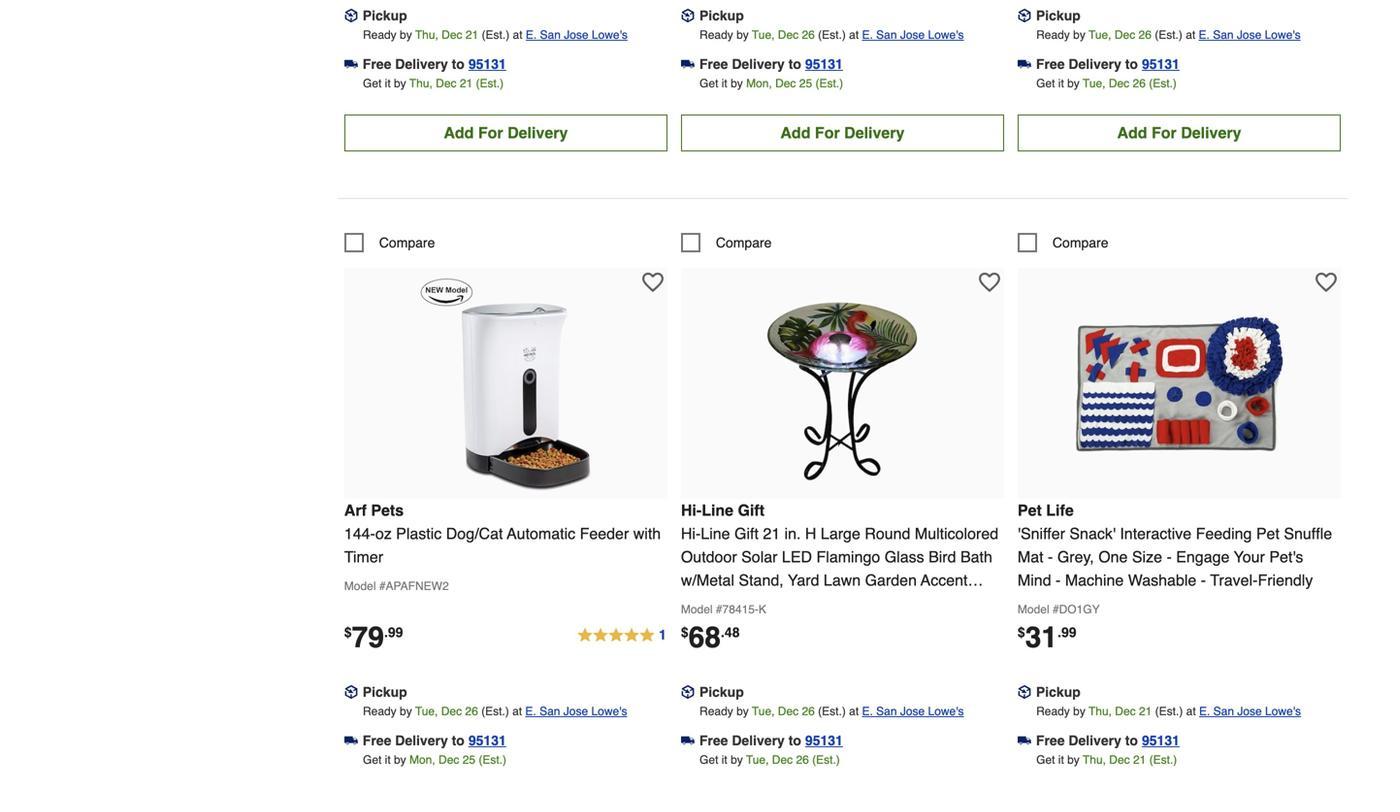 Task type: locate. For each thing, give the bounding box(es) containing it.
0 horizontal spatial add
[[444, 124, 474, 142]]

# up .48
[[716, 603, 723, 616]]

1 horizontal spatial add
[[781, 124, 811, 142]]

21 inside hi-line gift hi-line gift 21 in. h large round multicolored outdoor solar led flamingo glass bird bath w/metal stand, yard lawn garden accent decor model # 78415-k $ 68 .48
[[763, 525, 781, 543]]

yard
[[788, 571, 820, 589]]

2 horizontal spatial add for delivery button
[[1018, 114, 1342, 151]]

model for 'sniffer snack' interactive feeding pet snuffle mat - grey, one size - engage your pet's mind - machine washable - travel-friendly
[[1018, 603, 1050, 616]]

$ for 31
[[1018, 625, 1026, 640]]

5001890357 element
[[344, 233, 435, 252]]

2 horizontal spatial add for delivery
[[1118, 124, 1242, 142]]

engage
[[1177, 548, 1230, 566]]

0 vertical spatial pet
[[1018, 501, 1042, 519]]

1 horizontal spatial 25
[[800, 77, 813, 90]]

travel-
[[1211, 571, 1259, 589]]

actual price $31.99 element
[[1018, 621, 1077, 654]]

ready by thu, dec 21 (est.) at e. san jose lowe's
[[363, 28, 628, 42], [1037, 705, 1302, 718]]

2 horizontal spatial #
[[1053, 603, 1060, 616]]

1 add for delivery from the left
[[444, 124, 568, 142]]

glass
[[885, 548, 925, 566]]

1 horizontal spatial add for delivery button
[[681, 114, 1005, 151]]

flamingo
[[817, 548, 881, 566]]

model # apafnew2
[[344, 579, 449, 593]]

$
[[344, 625, 352, 640], [681, 625, 689, 640], [1018, 625, 1026, 640]]

$ 79 .99
[[344, 621, 403, 654]]

0 vertical spatial get it by tue, dec 26 (est.)
[[1037, 77, 1177, 90]]

1 horizontal spatial heart outline image
[[1316, 272, 1338, 293]]

2 horizontal spatial $
[[1018, 625, 1026, 640]]

ready
[[363, 28, 397, 42], [700, 28, 734, 42], [1037, 28, 1071, 42], [363, 705, 397, 718], [700, 705, 734, 718], [1037, 705, 1071, 718]]

mon,
[[747, 77, 772, 90], [410, 753, 436, 767]]

truck filled image
[[681, 57, 695, 71], [344, 734, 358, 748]]

jose
[[564, 28, 589, 42], [901, 28, 925, 42], [1238, 28, 1262, 42], [564, 705, 588, 718], [901, 705, 925, 718], [1238, 705, 1263, 718]]

model
[[344, 579, 376, 593], [681, 603, 713, 616], [1018, 603, 1050, 616]]

add for delivery button
[[344, 114, 668, 151], [681, 114, 1005, 151], [1018, 114, 1342, 151]]

0 horizontal spatial pickup image
[[344, 685, 358, 699]]

to
[[452, 56, 465, 72], [789, 56, 802, 72], [1126, 56, 1139, 72], [452, 733, 465, 748], [789, 733, 802, 748], [1126, 733, 1139, 748]]

one
[[1099, 548, 1128, 566]]

# up the actual price $31.99 "element"
[[1053, 603, 1060, 616]]

0 horizontal spatial #
[[379, 579, 386, 593]]

1 for from the left
[[478, 124, 503, 142]]

delivery
[[395, 56, 448, 72], [732, 56, 785, 72], [1069, 56, 1122, 72], [508, 124, 568, 142], [845, 124, 905, 142], [1182, 124, 1242, 142], [395, 733, 448, 748], [732, 733, 785, 748], [1069, 733, 1122, 748]]

1 vertical spatial get it by tue, dec 26 (est.)
[[700, 753, 840, 767]]

lowe's
[[592, 28, 628, 42], [929, 28, 964, 42], [1265, 28, 1301, 42], [592, 705, 628, 718], [929, 705, 964, 718], [1266, 705, 1302, 718]]

1 horizontal spatial compare
[[716, 235, 772, 250]]

21
[[466, 28, 479, 42], [460, 77, 473, 90], [763, 525, 781, 543], [1140, 705, 1153, 718], [1134, 753, 1147, 767]]

'sniffer
[[1018, 525, 1066, 543]]

line
[[702, 501, 734, 519], [701, 525, 731, 543]]

feeder
[[580, 525, 629, 543]]

large
[[821, 525, 861, 543]]

compare inside 5013082673 element
[[1053, 235, 1109, 250]]

#
[[379, 579, 386, 593], [716, 603, 723, 616], [1053, 603, 1060, 616]]

0 horizontal spatial get it by thu, dec 21 (est.)
[[363, 77, 504, 90]]

1 horizontal spatial model
[[681, 603, 713, 616]]

compare inside 5013649975 element
[[716, 235, 772, 250]]

3 add from the left
[[1118, 124, 1148, 142]]

2 compare from the left
[[716, 235, 772, 250]]

by
[[400, 28, 412, 42], [737, 28, 749, 42], [1074, 28, 1086, 42], [394, 77, 406, 90], [731, 77, 743, 90], [1068, 77, 1080, 90], [400, 705, 412, 718], [737, 705, 749, 718], [1074, 705, 1086, 718], [394, 753, 406, 767], [731, 753, 743, 767], [1068, 753, 1080, 767]]

1 horizontal spatial get it by mon, dec 25 (est.)
[[700, 77, 844, 90]]

get it by mon, dec 25 (est.)
[[700, 77, 844, 90], [363, 753, 507, 767]]

0 horizontal spatial mon,
[[410, 753, 436, 767]]

.99
[[384, 625, 403, 640], [1058, 625, 1077, 640]]

truck filled image
[[344, 57, 358, 71], [1018, 57, 1032, 71], [681, 734, 695, 748], [1018, 734, 1032, 748]]

3 add for delivery button from the left
[[1018, 114, 1342, 151]]

get
[[363, 77, 382, 90], [700, 77, 719, 90], [1037, 77, 1056, 90], [363, 753, 382, 767], [700, 753, 719, 767], [1037, 753, 1056, 767]]

- right 'mat'
[[1048, 548, 1054, 566]]

31
[[1026, 621, 1058, 654]]

1 vertical spatial truck filled image
[[344, 734, 358, 748]]

pickup image for get it by mon, dec 25 (est.)
[[344, 685, 358, 699]]

gift
[[738, 501, 765, 519], [735, 525, 759, 543]]

automatic
[[507, 525, 576, 543]]

ready by tue, dec 26 (est.) at e. san jose lowe's
[[700, 28, 964, 42], [1037, 28, 1301, 42], [363, 705, 628, 718], [700, 705, 964, 718]]

0 horizontal spatial truck filled image
[[344, 734, 358, 748]]

at
[[513, 28, 523, 42], [850, 28, 859, 42], [1186, 28, 1196, 42], [513, 705, 522, 718], [850, 705, 859, 718], [1187, 705, 1197, 718]]

0 horizontal spatial $
[[344, 625, 352, 640]]

0 horizontal spatial add for delivery
[[444, 124, 568, 142]]

95131 button
[[469, 54, 507, 74], [806, 54, 843, 74], [1143, 54, 1180, 74], [469, 731, 507, 750], [806, 731, 843, 750], [1143, 731, 1180, 750]]

$ down model # apafnew2
[[344, 625, 352, 640]]

0 horizontal spatial add for delivery button
[[344, 114, 668, 151]]

2 heart outline image from the left
[[1316, 272, 1338, 293]]

snuffle
[[1285, 525, 1333, 543]]

model down timer
[[344, 579, 376, 593]]

0 horizontal spatial 25
[[463, 753, 476, 767]]

garden
[[866, 571, 917, 589]]

1 horizontal spatial ready by thu, dec 21 (est.) at e. san jose lowe's
[[1037, 705, 1302, 718]]

1 $ from the left
[[344, 625, 352, 640]]

$ right 1
[[681, 625, 689, 640]]

get it by tue, dec 26 (est.)
[[1037, 77, 1177, 90], [700, 753, 840, 767]]

1 vertical spatial hi-
[[681, 525, 701, 543]]

model # do1gy
[[1018, 603, 1100, 616]]

3 compare from the left
[[1053, 235, 1109, 250]]

thu,
[[415, 28, 439, 42], [410, 77, 433, 90], [1089, 705, 1112, 718], [1083, 753, 1107, 767]]

0 vertical spatial get it by mon, dec 25 (est.)
[[700, 77, 844, 90]]

# for arf pets 144-oz plastic dog/cat automatic feeder with timer
[[379, 579, 386, 593]]

0 horizontal spatial model
[[344, 579, 376, 593]]

3 add for delivery from the left
[[1118, 124, 1242, 142]]

heart outline image
[[979, 272, 1001, 293]]

model up 31
[[1018, 603, 1050, 616]]

1 vertical spatial pet
[[1257, 525, 1280, 543]]

2 for from the left
[[815, 124, 840, 142]]

model up 68
[[681, 603, 713, 616]]

solar
[[742, 548, 778, 566]]

# inside hi-line gift hi-line gift 21 in. h large round multicolored outdoor solar led flamingo glass bird bath w/metal stand, yard lawn garden accent decor model # 78415-k $ 68 .48
[[716, 603, 723, 616]]

san
[[540, 28, 561, 42], [877, 28, 897, 42], [1214, 28, 1234, 42], [540, 705, 561, 718], [877, 705, 897, 718], [1214, 705, 1235, 718]]

2 .99 from the left
[[1058, 625, 1077, 640]]

1 horizontal spatial truck filled image
[[681, 57, 695, 71]]

dec
[[442, 28, 463, 42], [778, 28, 799, 42], [1115, 28, 1136, 42], [436, 77, 457, 90], [776, 77, 796, 90], [1109, 77, 1130, 90], [441, 705, 462, 718], [778, 705, 799, 718], [1116, 705, 1136, 718], [439, 753, 460, 767], [772, 753, 793, 767], [1110, 753, 1131, 767]]

(est.)
[[482, 28, 510, 42], [818, 28, 846, 42], [1155, 28, 1183, 42], [476, 77, 504, 90], [816, 77, 844, 90], [1150, 77, 1177, 90], [482, 705, 509, 718], [818, 705, 846, 718], [1156, 705, 1184, 718], [479, 753, 507, 767], [813, 753, 840, 767], [1150, 753, 1178, 767]]

1 horizontal spatial mon,
[[747, 77, 772, 90]]

$ for 79
[[344, 625, 352, 640]]

1 horizontal spatial .99
[[1058, 625, 1077, 640]]

5013082673 element
[[1018, 233, 1109, 252]]

0 vertical spatial hi-
[[681, 501, 702, 519]]

# down timer
[[379, 579, 386, 593]]

3 $ from the left
[[1018, 625, 1026, 640]]

pickup image
[[344, 9, 358, 22], [681, 9, 695, 22], [1018, 9, 1032, 22], [1018, 685, 1032, 699]]

0 horizontal spatial ready by thu, dec 21 (est.) at e. san jose lowe's
[[363, 28, 628, 42]]

h
[[806, 525, 817, 543]]

it
[[385, 77, 391, 90], [722, 77, 728, 90], [1059, 77, 1065, 90], [385, 753, 391, 767], [722, 753, 728, 767], [1059, 753, 1065, 767]]

.99 inside $ 79 .99
[[384, 625, 403, 640]]

k
[[759, 603, 767, 616]]

2 add from the left
[[781, 124, 811, 142]]

0 horizontal spatial .99
[[384, 625, 403, 640]]

pickup image
[[344, 685, 358, 699], [681, 685, 695, 699]]

accent
[[921, 571, 968, 589]]

arf pets 144-oz plastic dog/cat automatic feeder with timer
[[344, 501, 661, 566]]

mind
[[1018, 571, 1052, 589]]

-
[[1048, 548, 1054, 566], [1167, 548, 1172, 566], [1056, 571, 1061, 589], [1202, 571, 1207, 589]]

0 vertical spatial mon,
[[747, 77, 772, 90]]

compare
[[379, 235, 435, 250], [716, 235, 772, 250], [1053, 235, 1109, 250]]

1 vertical spatial ready by thu, dec 21 (est.) at e. san jose lowe's
[[1037, 705, 1302, 718]]

pickup
[[363, 8, 407, 23], [700, 8, 744, 23], [1037, 8, 1081, 23], [363, 684, 407, 700], [700, 684, 744, 700], [1037, 684, 1081, 700]]

heart outline image
[[642, 272, 664, 293], [1316, 272, 1338, 293]]

compare inside the 5001890357 element
[[379, 235, 435, 250]]

1 pickup image from the left
[[344, 685, 358, 699]]

hi-
[[681, 501, 702, 519], [681, 525, 701, 543]]

0 horizontal spatial for
[[478, 124, 503, 142]]

pet
[[1018, 501, 1042, 519], [1257, 525, 1280, 543]]

1 .99 from the left
[[384, 625, 403, 640]]

tue,
[[752, 28, 775, 42], [1089, 28, 1112, 42], [1083, 77, 1106, 90], [415, 705, 438, 718], [752, 705, 775, 718], [746, 753, 769, 767]]

model inside hi-line gift hi-line gift 21 in. h large round multicolored outdoor solar led flamingo glass bird bath w/metal stand, yard lawn garden accent decor model # 78415-k $ 68 .48
[[681, 603, 713, 616]]

interactive
[[1121, 525, 1192, 543]]

.99 down model # apafnew2
[[384, 625, 403, 640]]

1 horizontal spatial $
[[681, 625, 689, 640]]

26
[[802, 28, 815, 42], [1139, 28, 1152, 42], [1133, 77, 1146, 90], [465, 705, 478, 718], [802, 705, 815, 718], [796, 753, 809, 767]]

2 horizontal spatial compare
[[1053, 235, 1109, 250]]

2 add for delivery button from the left
[[681, 114, 1005, 151]]

bird
[[929, 548, 957, 566]]

actual price $68.48 element
[[681, 621, 740, 654]]

95131
[[469, 56, 507, 72], [806, 56, 843, 72], [1143, 56, 1180, 72], [469, 733, 507, 748], [806, 733, 843, 748], [1143, 733, 1180, 748]]

0 horizontal spatial heart outline image
[[642, 272, 664, 293]]

1 horizontal spatial pickup image
[[681, 685, 695, 699]]

2 horizontal spatial add
[[1118, 124, 1148, 142]]

$ inside $ 31 .99
[[1018, 625, 1026, 640]]

0 horizontal spatial pet
[[1018, 501, 1042, 519]]

1
[[659, 627, 667, 643]]

0 horizontal spatial compare
[[379, 235, 435, 250]]

.99 down "model # do1gy"
[[1058, 625, 1077, 640]]

add for third add for delivery button from left
[[1118, 124, 1148, 142]]

2 $ from the left
[[681, 625, 689, 640]]

- right "mind"
[[1056, 571, 1061, 589]]

arf
[[344, 501, 367, 519]]

1 horizontal spatial #
[[716, 603, 723, 616]]

3 for from the left
[[1152, 124, 1177, 142]]

$ inside $ 79 .99
[[344, 625, 352, 640]]

e. san jose lowe's button
[[526, 25, 628, 45], [863, 25, 964, 45], [1199, 25, 1301, 45], [526, 702, 628, 721], [863, 702, 964, 721], [1200, 702, 1302, 721]]

$ inside hi-line gift hi-line gift 21 in. h large round multicolored outdoor solar led flamingo glass bird bath w/metal stand, yard lawn garden accent decor model # 78415-k $ 68 .48
[[681, 625, 689, 640]]

0 vertical spatial ready by thu, dec 21 (est.) at e. san jose lowe's
[[363, 28, 628, 42]]

pet up 'sniffer
[[1018, 501, 1042, 519]]

1 horizontal spatial add for delivery
[[781, 124, 905, 142]]

machine
[[1066, 571, 1124, 589]]

1 horizontal spatial get it by thu, dec 21 (est.)
[[1037, 753, 1178, 767]]

feeding
[[1197, 525, 1253, 543]]

2 pickup image from the left
[[681, 685, 695, 699]]

144-
[[344, 525, 376, 543]]

lawn
[[824, 571, 861, 589]]

1 add from the left
[[444, 124, 474, 142]]

for
[[478, 124, 503, 142], [815, 124, 840, 142], [1152, 124, 1177, 142]]

- right size
[[1167, 548, 1172, 566]]

1 vertical spatial get it by mon, dec 25 (est.)
[[363, 753, 507, 767]]

pet up pet's
[[1257, 525, 1280, 543]]

.99 inside $ 31 .99
[[1058, 625, 1077, 640]]

pickup image down 79
[[344, 685, 358, 699]]

pickup image down 68
[[681, 685, 695, 699]]

free
[[363, 56, 392, 72], [700, 56, 728, 72], [1037, 56, 1065, 72], [363, 733, 392, 748], [700, 733, 728, 748], [1037, 733, 1065, 748]]

1 compare from the left
[[379, 235, 435, 250]]

1 horizontal spatial pet
[[1257, 525, 1280, 543]]

25
[[800, 77, 813, 90], [463, 753, 476, 767]]

e.
[[526, 28, 537, 42], [863, 28, 874, 42], [1199, 28, 1210, 42], [526, 705, 537, 718], [863, 705, 874, 718], [1200, 705, 1211, 718]]

$ down "model # do1gy"
[[1018, 625, 1026, 640]]

1 vertical spatial get it by thu, dec 21 (est.)
[[1037, 753, 1178, 767]]

for for third add for delivery button from left
[[1152, 124, 1177, 142]]

2 horizontal spatial for
[[1152, 124, 1177, 142]]

0 vertical spatial truck filled image
[[681, 57, 695, 71]]

add
[[444, 124, 474, 142], [781, 124, 811, 142], [1118, 124, 1148, 142]]

2 horizontal spatial model
[[1018, 603, 1050, 616]]

pet life 'sniffer snack' interactive feeding pet snuffle mat - grey, one size - engage your pet's mind - machine washable - travel-friendly
[[1018, 501, 1333, 589]]

1 horizontal spatial for
[[815, 124, 840, 142]]

add for 1st add for delivery button from left
[[444, 124, 474, 142]]



Task type: describe. For each thing, give the bounding box(es) containing it.
bath
[[961, 548, 993, 566]]

for for 1st add for delivery button from left
[[478, 124, 503, 142]]

5013649975 element
[[681, 233, 772, 252]]

pets
[[371, 501, 404, 519]]

size
[[1133, 548, 1163, 566]]

hi-line gift hi-line gift 21 in. h large round multicolored outdoor solar led flamingo glass bird bath w/metal stand, yard lawn garden accent decor model # 78415-k $ 68 .48
[[681, 501, 999, 654]]

5 stars image
[[577, 624, 668, 647]]

plastic
[[396, 525, 442, 543]]

round
[[865, 525, 911, 543]]

2 hi- from the top
[[681, 525, 701, 543]]

actual price $79.99 element
[[344, 621, 403, 654]]

1 horizontal spatial get it by tue, dec 26 (est.)
[[1037, 77, 1177, 90]]

1 heart outline image from the left
[[642, 272, 664, 293]]

dog/cat
[[446, 525, 503, 543]]

add for 2nd add for delivery button from right
[[781, 124, 811, 142]]

compare for the 5001890357 element
[[379, 235, 435, 250]]

model for 144-oz plastic dog/cat automatic feeder with timer
[[344, 579, 376, 593]]

hi-line gift hi-line gift 21 in. h large round multicolored outdoor solar led flamingo glass bird bath w/metal stand, yard lawn garden accent decor image
[[736, 278, 950, 491]]

0 vertical spatial gift
[[738, 501, 765, 519]]

$ 31 .99
[[1018, 621, 1077, 654]]

78415-
[[723, 603, 759, 616]]

68
[[689, 621, 721, 654]]

compare for 5013649975 element
[[716, 235, 772, 250]]

.48
[[721, 625, 740, 640]]

0 vertical spatial 25
[[800, 77, 813, 90]]

stand,
[[739, 571, 784, 589]]

your
[[1234, 548, 1266, 566]]

.99 for 31
[[1058, 625, 1077, 640]]

0 horizontal spatial get it by mon, dec 25 (est.)
[[363, 753, 507, 767]]

with
[[634, 525, 661, 543]]

led
[[782, 548, 813, 566]]

for for 2nd add for delivery button from right
[[815, 124, 840, 142]]

1 hi- from the top
[[681, 501, 702, 519]]

do1gy
[[1060, 603, 1100, 616]]

79
[[352, 621, 384, 654]]

pickup image for get it by tue, dec 26 (est.)
[[681, 685, 695, 699]]

0 vertical spatial line
[[702, 501, 734, 519]]

# for pet life 'sniffer snack' interactive feeding pet snuffle mat - grey, one size - engage your pet's mind - machine washable - travel-friendly
[[1053, 603, 1060, 616]]

- down engage
[[1202, 571, 1207, 589]]

pet's
[[1270, 548, 1304, 566]]

timer
[[344, 548, 384, 566]]

.99 for 79
[[384, 625, 403, 640]]

1 button
[[577, 624, 668, 647]]

oz
[[376, 525, 392, 543]]

friendly
[[1259, 571, 1314, 589]]

1 vertical spatial gift
[[735, 525, 759, 543]]

2 add for delivery from the left
[[781, 124, 905, 142]]

1 vertical spatial line
[[701, 525, 731, 543]]

1 add for delivery button from the left
[[344, 114, 668, 151]]

grey,
[[1058, 548, 1095, 566]]

outdoor
[[681, 548, 737, 566]]

mat
[[1018, 548, 1044, 566]]

snack'
[[1070, 525, 1116, 543]]

multicolored
[[915, 525, 999, 543]]

w/metal
[[681, 571, 735, 589]]

compare for 5013082673 element on the right top
[[1053, 235, 1109, 250]]

decor
[[681, 594, 723, 612]]

washable
[[1129, 571, 1197, 589]]

life
[[1047, 501, 1074, 519]]

0 horizontal spatial get it by tue, dec 26 (est.)
[[700, 753, 840, 767]]

arf pets 144-oz plastic dog/cat automatic feeder with timer image
[[399, 278, 613, 491]]

in.
[[785, 525, 801, 543]]

apafnew2
[[386, 579, 449, 593]]

1 vertical spatial 25
[[463, 753, 476, 767]]

0 vertical spatial get it by thu, dec 21 (est.)
[[363, 77, 504, 90]]

pet life  'sniffer snack' interactive feeding pet snuffle mat - grey, one size - engage your pet's mind - machine washable - travel-friendly image
[[1073, 278, 1287, 491]]

1 vertical spatial mon,
[[410, 753, 436, 767]]



Task type: vqa. For each thing, say whether or not it's contained in the screenshot.
'out' within the Moen Renzo Chrome Single Handle Pull-out Kitchen Faucet with Deck Plate
no



